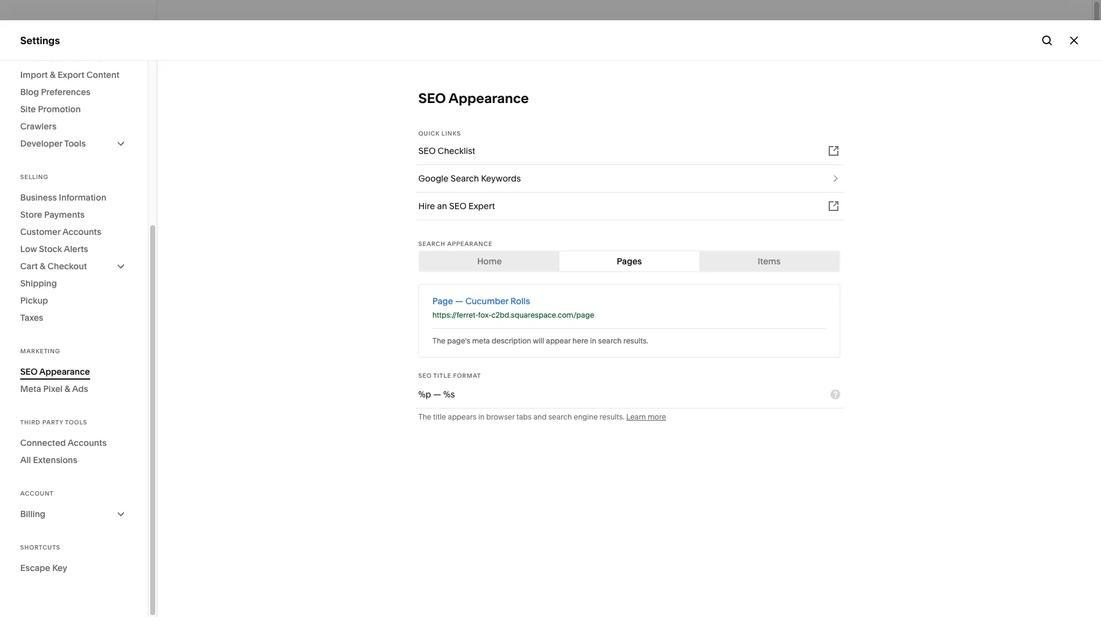 Task type: describe. For each thing, give the bounding box(es) containing it.
results. for engine
[[600, 412, 625, 422]]

site promotion link
[[20, 101, 128, 118]]

with
[[1003, 128, 1023, 140]]

seo inside seo appearance link
[[20, 366, 38, 377]]

low
[[20, 244, 37, 255]]

1 vertical spatial in
[[478, 412, 485, 422]]

page's
[[447, 336, 471, 346]]

import & export content link
[[20, 66, 128, 83]]

help filled icon image
[[831, 390, 841, 400]]

quick
[[419, 130, 440, 137]]

browser
[[486, 412, 515, 422]]

cucumber
[[466, 296, 509, 307]]

start
[[948, 128, 968, 140]]

discounts
[[27, 163, 68, 174]]

2 to from the left
[[936, 128, 945, 140]]

business information store payments customer accounts low stock alerts
[[20, 192, 106, 255]]

audience
[[862, 182, 905, 194]]

hire an seo expert link
[[405, 192, 854, 220]]

meta
[[20, 384, 41, 395]]

escape
[[20, 563, 50, 574]]

party
[[42, 419, 63, 426]]

website link
[[20, 75, 136, 90]]

asset library
[[20, 458, 82, 470]]

the page's meta description will appear here in search results.
[[433, 336, 649, 346]]

pickup link
[[20, 292, 128, 309]]

meta pixel & ads link
[[20, 380, 128, 398]]

cart & checkout button
[[20, 258, 128, 275]]

engine
[[574, 412, 598, 422]]

0 vertical spatial search
[[598, 336, 622, 346]]

discounts link
[[27, 158, 143, 179]]

developer tools button
[[20, 135, 128, 152]]

tab list containing home
[[420, 252, 840, 271]]

appears
[[448, 412, 477, 422]]

information
[[59, 192, 106, 203]]

invoicing link
[[27, 179, 143, 199]]

preferences
[[41, 87, 91, 98]]

1 settings from the top
[[20, 34, 60, 46]]

sell
[[812, 161, 829, 174]]

scheduling
[[52, 291, 105, 303]]

asset library link
[[20, 457, 136, 472]]

products
[[27, 121, 64, 132]]

store
[[20, 209, 42, 220]]

grow
[[812, 182, 837, 194]]

contacts link
[[20, 246, 136, 261]]

google
[[419, 173, 449, 184]]

acuity scheduling link
[[20, 290, 136, 305]]

grow your audience
[[812, 182, 905, 194]]

these
[[790, 141, 815, 153]]

2 settings from the top
[[20, 480, 59, 492]]

site
[[1027, 26, 1043, 36]]

pinterest save buttons import & export content blog preferences site promotion crawlers
[[20, 52, 120, 132]]

accounts inside business information store payments customer accounts low stock alerts
[[62, 226, 101, 237]]

0 vertical spatial search
[[451, 173, 479, 184]]

developer tools link
[[20, 135, 128, 152]]

quick links
[[419, 130, 461, 137]]

learn
[[627, 412, 646, 422]]

third party tools
[[20, 419, 87, 426]]

alerts
[[64, 244, 88, 255]]

will
[[533, 336, 544, 346]]

key
[[52, 563, 67, 574]]

import
[[20, 69, 48, 80]]

pickup
[[20, 295, 48, 306]]

description
[[492, 336, 531, 346]]

fox-
[[478, 311, 492, 320]]

manage
[[812, 202, 850, 214]]

selling link
[[20, 98, 136, 112]]

seo inside hire an seo expert link
[[449, 201, 467, 212]]

export
[[58, 69, 85, 80]]

accounts inside connected accounts all extensions
[[68, 438, 107, 449]]

your for grow
[[839, 182, 859, 194]]

buttons
[[81, 52, 112, 63]]

invoicing
[[27, 183, 64, 195]]

contacts
[[20, 247, 63, 259]]

appear
[[546, 336, 571, 346]]

shipping
[[20, 278, 57, 289]]

business
[[20, 192, 57, 203]]

and
[[534, 412, 547, 422]]

an
[[437, 201, 447, 212]]

low stock alerts link
[[20, 241, 128, 258]]

acuity scheduling
[[20, 291, 105, 303]]

& inside pinterest save buttons import & export content blog preferences site promotion crawlers
[[50, 69, 56, 80]]

format
[[453, 373, 481, 379]]

https://ferret-
[[433, 311, 478, 320]]

subscribe
[[790, 128, 837, 140]]

selling
[[971, 128, 1001, 140]]

seo appearance link
[[20, 363, 128, 380]]

links
[[442, 130, 461, 137]]

1 vertical spatial search
[[419, 241, 446, 247]]

pinterest
[[20, 52, 57, 63]]

1 vertical spatial appearance
[[447, 241, 493, 247]]

2 marketing from the top
[[20, 348, 60, 355]]

blog preferences link
[[20, 83, 128, 101]]

pixel
[[43, 384, 63, 395]]

help link
[[20, 501, 42, 515]]



Task type: vqa. For each thing, say whether or not it's contained in the screenshot.
pos on the top
no



Task type: locate. For each thing, give the bounding box(es) containing it.
products link
[[27, 116, 143, 137]]

1 horizontal spatial search
[[451, 173, 479, 184]]

1 vertical spatial search
[[549, 412, 572, 422]]

seo checklist
[[419, 145, 475, 156]]

0 vertical spatial seo appearance
[[419, 90, 529, 107]]

escape key link
[[20, 560, 128, 577]]

1 horizontal spatial &
[[50, 69, 56, 80]]

crawlers link
[[20, 118, 128, 135]]

1 to from the left
[[839, 128, 848, 140]]

1 vertical spatial settings
[[20, 480, 59, 492]]

unlimited
[[831, 161, 874, 174]]

1 horizontal spatial in
[[590, 336, 597, 346]]

0 vertical spatial marketing
[[20, 225, 68, 237]]

0 vertical spatial results.
[[624, 336, 649, 346]]

meta pixel & ads
[[20, 384, 88, 395]]

connected
[[20, 438, 66, 449]]

settings down asset
[[20, 480, 59, 492]]

search up the 'hire an seo expert'
[[451, 173, 479, 184]]

billing
[[20, 509, 45, 520]]

1 vertical spatial your
[[852, 202, 872, 214]]

1 vertical spatial seo appearance
[[20, 366, 90, 377]]

analytics
[[20, 269, 63, 281]]

the for the title appears in browser tabs and search engine results. learn more
[[419, 412, 432, 422]]

learn more link
[[627, 412, 666, 422]]

search down hire
[[419, 241, 446, 247]]

0 horizontal spatial to
[[839, 128, 848, 140]]

1 vertical spatial results.
[[600, 412, 625, 422]]

selling tools link
[[27, 199, 143, 220]]

seo appearance up links
[[419, 90, 529, 107]]

1 vertical spatial &
[[40, 261, 46, 272]]

2 vertical spatial appearance
[[39, 366, 90, 377]]

settings up pinterest
[[20, 34, 60, 46]]

& down contacts
[[40, 261, 46, 272]]

customer accounts link
[[20, 223, 128, 241]]

seo appearance
[[419, 90, 529, 107], [20, 366, 90, 377]]

billing link
[[20, 506, 128, 523]]

your down unlimited
[[839, 182, 859, 194]]

& inside cart & checkout dropdown button
[[40, 261, 46, 272]]

edit site
[[1007, 26, 1043, 36]]

1 marketing from the top
[[20, 225, 68, 237]]

meta
[[472, 336, 490, 346]]

0 horizontal spatial search
[[549, 412, 572, 422]]

stock
[[39, 244, 62, 255]]

more
[[648, 412, 666, 422]]

here
[[573, 336, 589, 346]]

site
[[20, 104, 36, 115]]

results.
[[624, 336, 649, 346], [600, 412, 625, 422]]

analytics link
[[20, 268, 136, 283]]

seo down quick
[[419, 145, 436, 156]]

checkout
[[48, 261, 87, 272]]

subscribe to a commerce plan to start selling with these benefits:
[[790, 128, 1023, 153]]

marketing inside marketing link
[[20, 225, 68, 237]]

accounts up the alerts
[[62, 226, 101, 237]]

0 vertical spatial your
[[839, 182, 859, 194]]

1 vertical spatial accounts
[[68, 438, 107, 449]]

search
[[598, 336, 622, 346], [549, 412, 572, 422]]

tools for selling tools
[[56, 204, 78, 215]]

seo inside "seo checklist" link
[[419, 145, 436, 156]]

marketing down taxes
[[20, 348, 60, 355]]

appearance up links
[[449, 90, 529, 107]]

0 horizontal spatial seo appearance
[[20, 366, 90, 377]]

the title appears in browser tabs and search engine results. learn more
[[419, 412, 666, 422]]

edit site button
[[1001, 20, 1050, 42]]

asset
[[20, 458, 47, 470]]

tabs
[[517, 412, 532, 422]]

0 vertical spatial settings
[[20, 34, 60, 46]]

settings
[[20, 34, 60, 46], [20, 480, 59, 492]]

& inside meta pixel & ads "link"
[[65, 384, 70, 395]]

the for the page's meta description will appear here in search results.
[[433, 336, 446, 346]]

developer tools
[[20, 138, 86, 149]]

seo checklist link
[[405, 137, 854, 165]]

selling
[[199, 21, 255, 42], [20, 98, 52, 110], [20, 174, 48, 180], [27, 204, 55, 215]]

home
[[477, 256, 502, 267]]

search right here
[[598, 336, 622, 346]]

0 vertical spatial in
[[590, 336, 597, 346]]

in left browser at the bottom of the page
[[478, 412, 485, 422]]

commerce
[[859, 128, 911, 140]]

to
[[839, 128, 848, 140], [936, 128, 945, 140]]

seo left title
[[419, 373, 432, 379]]

your for manage
[[852, 202, 872, 214]]

2 vertical spatial tools
[[65, 419, 87, 426]]

benefits:
[[818, 141, 858, 153]]

manage your business
[[812, 202, 916, 214]]

results. left learn
[[600, 412, 625, 422]]

search appearance
[[419, 241, 493, 247]]

seo up meta at bottom left
[[20, 366, 38, 377]]

0 vertical spatial tools
[[64, 138, 86, 149]]

expert
[[469, 201, 495, 212]]

content
[[87, 69, 120, 80]]

marketing up the stock
[[20, 225, 68, 237]]

tools for developer tools
[[64, 138, 86, 149]]

& left "ads"
[[65, 384, 70, 395]]

cart & checkout
[[20, 261, 87, 272]]

pages
[[617, 256, 642, 267]]

title
[[434, 373, 452, 379]]

promotion
[[38, 104, 81, 115]]

ads
[[72, 384, 88, 395]]

crawlers
[[20, 121, 57, 132]]

tab list
[[420, 252, 840, 271]]

accounts up all extensions link
[[68, 438, 107, 449]]

hire
[[419, 201, 435, 212]]

shipping pickup taxes
[[20, 278, 57, 323]]

0 horizontal spatial in
[[478, 412, 485, 422]]

blog
[[20, 87, 39, 98]]

items
[[758, 256, 781, 267]]

1 horizontal spatial to
[[936, 128, 945, 140]]

the
[[433, 336, 446, 346], [419, 412, 432, 422]]

cart & checkout link
[[20, 258, 128, 275]]

0 horizontal spatial the
[[419, 412, 432, 422]]

orders
[[27, 142, 55, 153]]

1 vertical spatial tools
[[56, 204, 78, 215]]

all extensions link
[[20, 452, 128, 469]]

seo appearance up the meta pixel & ads
[[20, 366, 90, 377]]

escape key
[[20, 563, 67, 574]]

business information link
[[20, 189, 128, 206]]

0 vertical spatial accounts
[[62, 226, 101, 237]]

store payments link
[[20, 206, 128, 223]]

results. up "seo title format" "text field"
[[624, 336, 649, 346]]

seo title format
[[419, 373, 481, 379]]

google search keywords link
[[405, 164, 854, 193]]

a
[[851, 128, 856, 140]]

library
[[49, 458, 82, 470]]

marketing link
[[20, 224, 136, 239]]

1 horizontal spatial seo appearance
[[419, 90, 529, 107]]

results. for search
[[624, 336, 649, 346]]

shipping link
[[20, 275, 128, 292]]

in right here
[[590, 336, 597, 346]]

c2bd.squarespace.com/page
[[492, 311, 595, 320]]

0 horizontal spatial &
[[40, 261, 46, 272]]

to left 'a'
[[839, 128, 848, 140]]

0 vertical spatial appearance
[[449, 90, 529, 107]]

tools inside dropdown button
[[64, 138, 86, 149]]

& left export
[[50, 69, 56, 80]]

to right plan
[[936, 128, 945, 140]]

page — cucumber rolls https://ferret-fox-c2bd.squarespace.com/page
[[433, 296, 595, 320]]

your down grow your audience
[[852, 202, 872, 214]]

connected accounts all extensions
[[20, 438, 107, 466]]

1 vertical spatial marketing
[[20, 348, 60, 355]]

0 vertical spatial the
[[433, 336, 446, 346]]

2 horizontal spatial &
[[65, 384, 70, 395]]

pages button
[[560, 252, 700, 271]]

SEO Title Format text field
[[419, 381, 831, 408]]

seo up quick
[[419, 90, 446, 107]]

appearance up meta pixel & ads "link"
[[39, 366, 90, 377]]

pinterest save buttons link
[[20, 49, 128, 66]]

2 vertical spatial &
[[65, 384, 70, 395]]

1 vertical spatial the
[[419, 412, 432, 422]]

the left 'page's'
[[433, 336, 446, 346]]

1 horizontal spatial search
[[598, 336, 622, 346]]

search right and
[[549, 412, 572, 422]]

appearance up home
[[447, 241, 493, 247]]

1 horizontal spatial the
[[433, 336, 446, 346]]

settings link
[[20, 479, 136, 494]]

seo right an
[[449, 201, 467, 212]]

0 horizontal spatial search
[[419, 241, 446, 247]]

0 vertical spatial &
[[50, 69, 56, 80]]

the left title
[[419, 412, 432, 422]]

search
[[451, 173, 479, 184], [419, 241, 446, 247]]



